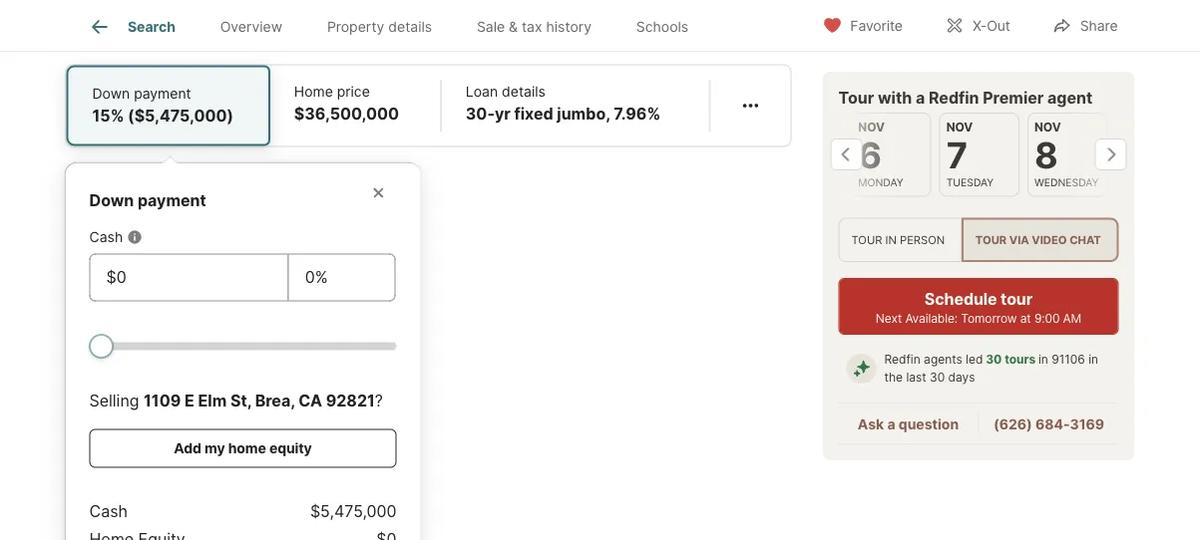 Task type: describe. For each thing, give the bounding box(es) containing it.
selling 1109 e elm st, brea, ca 92821 ?
[[89, 392, 383, 412]]

previous image
[[831, 139, 863, 171]]

(626) 684-3169
[[994, 416, 1105, 433]]

nov 8 wednesday
[[1034, 120, 1099, 189]]

down payment
[[89, 192, 206, 211]]

schedule tour next available: tomorrow at 9:00 am
[[876, 290, 1082, 326]]

favorite button
[[806, 4, 920, 45]]

0 horizontal spatial redfin
[[885, 353, 921, 367]]

homeowners' insurance link
[[89, 11, 270, 31]]

30 for tours
[[986, 353, 1002, 367]]

homeowners'
[[89, 11, 193, 31]]

x-out button
[[928, 4, 1027, 45]]

ask
[[858, 416, 884, 433]]

schedule
[[925, 290, 997, 309]]

1109
[[144, 392, 181, 412]]

tour via video chat
[[976, 233, 1101, 247]]

$36,500,000
[[294, 105, 399, 124]]

at
[[1020, 312, 1031, 326]]

redfin agents led 30 tours in 91106
[[885, 353, 1085, 367]]

15%
[[92, 107, 124, 126]]

30-
[[466, 105, 495, 124]]

the
[[885, 371, 903, 385]]

premier
[[983, 88, 1044, 107]]

price
[[337, 84, 370, 101]]

share
[[1080, 17, 1118, 34]]

1 cash from the top
[[89, 230, 123, 247]]

insurance for homeowners' insurance
[[197, 11, 270, 31]]

add
[[174, 441, 201, 458]]

(626)
[[994, 416, 1032, 433]]

tuesday
[[946, 176, 993, 189]]

684-
[[1036, 416, 1070, 433]]

person
[[900, 233, 945, 247]]

tour for tour via video chat
[[976, 233, 1007, 247]]

question
[[899, 416, 959, 433]]

history
[[546, 18, 592, 35]]

nov for 8
[[1034, 120, 1061, 135]]

agents
[[924, 353, 963, 367]]

with
[[878, 88, 912, 107]]

add my home equity
[[174, 441, 312, 458]]

homeowners' insurance
[[89, 11, 270, 31]]

yr
[[495, 105, 511, 124]]

7.96%
[[614, 105, 661, 124]]

home
[[228, 441, 266, 458]]

tooltip containing down payment
[[65, 148, 792, 541]]

92821
[[326, 392, 375, 412]]

nov for 7
[[946, 120, 973, 135]]

home
[[294, 84, 333, 101]]

2 cash from the top
[[89, 503, 128, 523]]

days
[[948, 371, 975, 385]]

sale & tax history tab
[[454, 3, 614, 51]]

next
[[876, 312, 902, 326]]

($5,475,000)
[[128, 107, 234, 126]]

schools tab
[[614, 3, 711, 51]]

in the last 30 days
[[885, 353, 1099, 385]]

video
[[1032, 233, 1067, 247]]

jumbo,
[[557, 105, 610, 124]]

$9,733
[[368, 11, 421, 31]]

share button
[[1035, 4, 1135, 45]]

mortgage
[[460, 11, 534, 31]]

tours
[[1005, 353, 1036, 367]]

property details tab
[[305, 3, 454, 51]]

property
[[327, 18, 385, 35]]

overview tab
[[198, 3, 305, 51]]

chat
[[1070, 233, 1101, 247]]

monday
[[858, 176, 903, 189]]

loan details 30-yr fixed jumbo, 7.96%
[[466, 84, 661, 124]]

tour with a redfin premier agent
[[839, 88, 1093, 107]]

favorite
[[850, 17, 903, 34]]

next image
[[1095, 139, 1127, 171]]

ca
[[299, 392, 322, 412]]

8
[[1034, 134, 1058, 177]]

home price $36,500,000
[[294, 84, 399, 124]]

insurance for mortgage insurance
[[538, 11, 611, 31]]

my
[[205, 441, 225, 458]]



Task type: locate. For each thing, give the bounding box(es) containing it.
payment inside tooltip
[[138, 192, 206, 211]]

wednesday
[[1034, 176, 1099, 189]]

sale
[[477, 18, 505, 35]]

9:00
[[1035, 312, 1060, 326]]

0 vertical spatial payment
[[134, 86, 191, 103]]

sale & tax history
[[477, 18, 592, 35]]

1 vertical spatial down
[[89, 192, 134, 211]]

property details
[[327, 18, 432, 35]]

0 horizontal spatial nov
[[858, 120, 885, 135]]

redfin up the
[[885, 353, 921, 367]]

a right with
[[916, 88, 925, 107]]

tab list containing search
[[65, 0, 727, 51]]

tomorrow
[[961, 312, 1017, 326]]

3 nov from the left
[[1034, 120, 1061, 135]]

in right 91106
[[1089, 353, 1099, 367]]

30 for days
[[930, 371, 945, 385]]

tour for tour in person
[[852, 233, 882, 247]]

payment for down payment 15% ($5,475,000)
[[134, 86, 191, 103]]

30 down agents
[[930, 371, 945, 385]]

2 nov from the left
[[946, 120, 973, 135]]

details inside tab
[[388, 18, 432, 35]]

0 horizontal spatial a
[[887, 416, 896, 433]]

1 vertical spatial cash
[[89, 503, 128, 523]]

details inside loan details 30-yr fixed jumbo, 7.96%
[[502, 84, 546, 101]]

st,
[[230, 392, 251, 412]]

tour left with
[[839, 88, 874, 107]]

nov for 6
[[858, 120, 885, 135]]

0 horizontal spatial 30
[[930, 371, 945, 385]]

details for property details
[[388, 18, 432, 35]]

overview
[[220, 18, 282, 35]]

0 vertical spatial a
[[916, 88, 925, 107]]

1 horizontal spatial in
[[1039, 353, 1049, 367]]

30 right led
[[986, 353, 1002, 367]]

1 horizontal spatial redfin
[[929, 88, 979, 107]]

(626) 684-3169 link
[[994, 416, 1105, 433]]

ask a question
[[858, 416, 959, 433]]

mortgage insurance
[[460, 11, 611, 31]]

schools
[[636, 18, 689, 35]]

payment down ($5,475,000)
[[138, 192, 206, 211]]

mortgage insurance link
[[460, 11, 611, 31]]

down for down payment
[[89, 192, 134, 211]]

list box
[[839, 218, 1119, 263]]

down for down payment 15% ($5,475,000)
[[92, 86, 130, 103]]

search link
[[88, 15, 175, 39]]

details right property
[[388, 18, 432, 35]]

add my home equity button
[[89, 430, 397, 469]]

3169
[[1070, 416, 1105, 433]]

1 nov from the left
[[858, 120, 885, 135]]

x-
[[973, 17, 987, 34]]

payment
[[134, 86, 191, 103], [138, 192, 206, 211]]

details for loan details 30-yr fixed jumbo, 7.96%
[[502, 84, 546, 101]]

7
[[946, 134, 967, 177]]

?
[[375, 392, 383, 412]]

down up 15%
[[92, 86, 130, 103]]

0 horizontal spatial details
[[388, 18, 432, 35]]

tour for tour with a redfin premier agent
[[839, 88, 874, 107]]

nov 6 monday
[[858, 120, 903, 189]]

agent
[[1048, 88, 1093, 107]]

in
[[886, 233, 897, 247], [1039, 353, 1049, 367], [1089, 353, 1099, 367]]

cash
[[89, 230, 123, 247], [89, 503, 128, 523]]

tooltip
[[65, 148, 792, 541]]

nov down "agent"
[[1034, 120, 1061, 135]]

30 inside in the last 30 days
[[930, 371, 945, 385]]

tour left person
[[852, 233, 882, 247]]

91106
[[1052, 353, 1085, 367]]

details up fixed
[[502, 84, 546, 101]]

1 vertical spatial redfin
[[885, 353, 921, 367]]

2 horizontal spatial nov
[[1034, 120, 1061, 135]]

brea,
[[255, 392, 295, 412]]

6
[[858, 134, 882, 177]]

equity
[[269, 441, 312, 458]]

nov inside nov 7 tuesday
[[946, 120, 973, 135]]

a right ask
[[887, 416, 896, 433]]

payment for down payment
[[138, 192, 206, 211]]

2 insurance from the left
[[538, 11, 611, 31]]

0 horizontal spatial insurance
[[197, 11, 270, 31]]

selling
[[89, 392, 139, 412]]

down inside tooltip
[[89, 192, 134, 211]]

Down Payment Slider range field
[[89, 334, 397, 358]]

nov inside nov 6 monday
[[858, 120, 885, 135]]

list box containing tour in person
[[839, 218, 1119, 263]]

via
[[1010, 233, 1029, 247]]

available:
[[905, 312, 958, 326]]

1 horizontal spatial a
[[916, 88, 925, 107]]

1 vertical spatial details
[[502, 84, 546, 101]]

loan
[[466, 84, 498, 101]]

down payment 15% ($5,475,000)
[[92, 86, 234, 126]]

search
[[128, 18, 175, 35]]

insurance
[[197, 11, 270, 31], [538, 11, 611, 31]]

1 vertical spatial payment
[[138, 192, 206, 211]]

ask a question link
[[858, 416, 959, 433]]

tour
[[839, 88, 874, 107], [852, 233, 882, 247], [976, 233, 1007, 247]]

nov up the previous image
[[858, 120, 885, 135]]

redfin up 7
[[929, 88, 979, 107]]

details
[[388, 18, 432, 35], [502, 84, 546, 101]]

nov 7 tuesday
[[946, 120, 993, 189]]

a
[[916, 88, 925, 107], [887, 416, 896, 433]]

None text field
[[106, 267, 272, 291], [305, 267, 379, 291], [106, 267, 272, 291], [305, 267, 379, 291]]

led
[[966, 353, 983, 367]]

tour left via at the right of the page
[[976, 233, 1007, 247]]

None button
[[851, 113, 931, 197], [939, 113, 1019, 197], [1027, 113, 1107, 197], [851, 113, 931, 197], [939, 113, 1019, 197], [1027, 113, 1107, 197]]

down
[[92, 86, 130, 103], [89, 192, 134, 211]]

down down 15%
[[89, 192, 134, 211]]

0 vertical spatial details
[[388, 18, 432, 35]]

tax
[[522, 18, 542, 35]]

0 vertical spatial 30
[[986, 353, 1002, 367]]

down inside down payment 15% ($5,475,000)
[[92, 86, 130, 103]]

nov down tour with a redfin premier agent
[[946, 120, 973, 135]]

&
[[509, 18, 518, 35]]

tour
[[1001, 290, 1033, 309]]

1 horizontal spatial details
[[502, 84, 546, 101]]

last
[[906, 371, 927, 385]]

0 vertical spatial down
[[92, 86, 130, 103]]

payment up ($5,475,000)
[[134, 86, 191, 103]]

tab list
[[65, 0, 727, 51]]

1 horizontal spatial 30
[[986, 353, 1002, 367]]

1 vertical spatial 30
[[930, 371, 945, 385]]

0 horizontal spatial in
[[886, 233, 897, 247]]

30
[[986, 353, 1002, 367], [930, 371, 945, 385]]

1 insurance from the left
[[197, 11, 270, 31]]

nov inside nov 8 wednesday
[[1034, 120, 1061, 135]]

$5,475,000
[[310, 503, 397, 523]]

x-out
[[973, 17, 1011, 34]]

0 vertical spatial redfin
[[929, 88, 979, 107]]

1 horizontal spatial insurance
[[538, 11, 611, 31]]

in inside in the last 30 days
[[1089, 353, 1099, 367]]

payment inside down payment 15% ($5,475,000)
[[134, 86, 191, 103]]

2 horizontal spatial in
[[1089, 353, 1099, 367]]

in left person
[[886, 233, 897, 247]]

out
[[987, 17, 1011, 34]]

in right tours
[[1039, 353, 1049, 367]]

fixed
[[514, 105, 553, 124]]

0 vertical spatial cash
[[89, 230, 123, 247]]

elm
[[198, 392, 227, 412]]

1 horizontal spatial nov
[[946, 120, 973, 135]]

e
[[185, 392, 194, 412]]

1 vertical spatial a
[[887, 416, 896, 433]]



Task type: vqa. For each thing, say whether or not it's contained in the screenshot.
fourth ON from the top of the page
no



